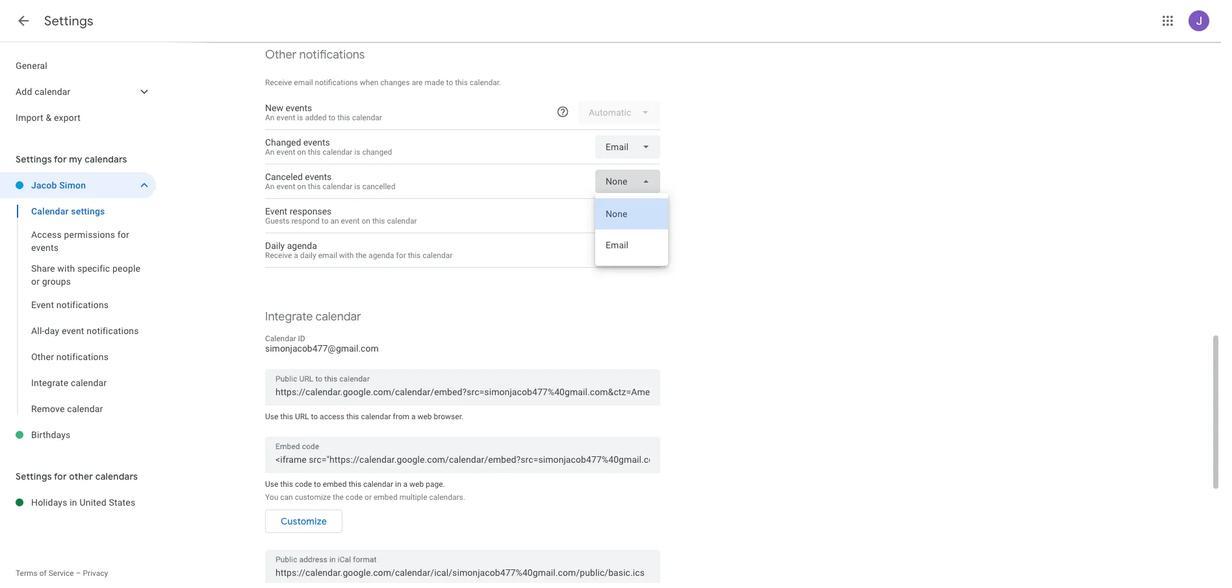 Task type: locate. For each thing, give the bounding box(es) containing it.
1 vertical spatial with
[[57, 263, 75, 274]]

or inside share with specific people or groups
[[31, 276, 40, 287]]

1 vertical spatial receive
[[265, 251, 292, 260]]

0 horizontal spatial agenda
[[287, 241, 317, 251]]

event left respond
[[265, 206, 288, 217]]

1 vertical spatial email
[[318, 251, 337, 260]]

receive left daily
[[265, 251, 292, 260]]

None text field
[[276, 383, 650, 401], [276, 451, 650, 469], [276, 564, 650, 582], [276, 383, 650, 401], [276, 451, 650, 469], [276, 564, 650, 582]]

to up customize
[[314, 480, 321, 489]]

an inside changed events an event on this calendar is changed
[[265, 148, 275, 157]]

settings for settings for my calendars
[[16, 153, 52, 165]]

canceled
[[265, 172, 303, 182]]

calendar left id
[[265, 334, 296, 343]]

settings right go back image
[[44, 13, 93, 29]]

event
[[265, 206, 288, 217], [31, 300, 54, 310]]

simonjacob477@gmail.com
[[265, 343, 379, 354]]

1 horizontal spatial calendar
[[265, 334, 296, 343]]

0 horizontal spatial other notifications
[[31, 352, 109, 362]]

1 vertical spatial use
[[265, 480, 279, 489]]

event inside event responses guests respond to an event on this calendar
[[265, 206, 288, 217]]

use up the you
[[265, 480, 279, 489]]

integrate calendar up id
[[265, 310, 361, 324]]

code
[[295, 480, 312, 489], [346, 493, 363, 502]]

events for canceled events
[[305, 172, 332, 182]]

web right from
[[418, 412, 432, 421]]

can
[[280, 493, 293, 502]]

or down use this code to embed this calendar in a web page.
[[365, 493, 372, 502]]

with right daily
[[339, 251, 354, 260]]

integrate calendar up remove calendar
[[31, 378, 107, 388]]

events inside new events an event is added to this calendar
[[286, 103, 312, 113]]

0 horizontal spatial integrate
[[31, 378, 68, 388]]

2 receive from the top
[[265, 251, 292, 260]]

notifications up 'when'
[[299, 47, 365, 62]]

code down use this code to embed this calendar in a web page.
[[346, 493, 363, 502]]

privacy link
[[83, 569, 108, 578]]

settings up jacob
[[16, 153, 52, 165]]

on up responses
[[297, 182, 306, 191]]

0 horizontal spatial event
[[31, 300, 54, 310]]

use for use this url to access this calendar from a web browser.
[[265, 412, 279, 421]]

other down all-
[[31, 352, 54, 362]]

integrate calendar inside settings for my calendars tree
[[31, 378, 107, 388]]

1 horizontal spatial email
[[318, 251, 337, 260]]

web for browser.
[[418, 412, 432, 421]]

import
[[16, 112, 43, 123]]

from
[[393, 412, 410, 421]]

1 vertical spatial other notifications
[[31, 352, 109, 362]]

2 vertical spatial a
[[404, 480, 408, 489]]

0 vertical spatial a
[[294, 251, 298, 260]]

an inside canceled events an event on this calendar is cancelled
[[265, 182, 275, 191]]

is left cancelled
[[355, 182, 361, 191]]

event inside new events an event is added to this calendar
[[277, 113, 295, 122]]

or down share
[[31, 276, 40, 287]]

1 vertical spatial other
[[31, 352, 54, 362]]

events inside changed events an event on this calendar is changed
[[304, 137, 330, 148]]

0 horizontal spatial integrate calendar
[[31, 378, 107, 388]]

use left url in the left bottom of the page
[[265, 412, 279, 421]]

added
[[305, 113, 327, 122]]

other
[[265, 47, 297, 62], [31, 352, 54, 362]]

specific
[[77, 263, 110, 274]]

0 vertical spatial settings
[[44, 13, 93, 29]]

integrate
[[265, 310, 313, 324], [31, 378, 68, 388]]

1 vertical spatial is
[[355, 148, 361, 157]]

integrate inside settings for my calendars tree
[[31, 378, 68, 388]]

1 vertical spatial on
[[297, 182, 306, 191]]

a
[[294, 251, 298, 260], [412, 412, 416, 421], [404, 480, 408, 489]]

0 vertical spatial event
[[265, 206, 288, 217]]

on inside canceled events an event on this calendar is cancelled
[[297, 182, 306, 191]]

event inside settings for my calendars tree
[[31, 300, 54, 310]]

calendar.
[[470, 78, 502, 87]]

calendar inside new events an event is added to this calendar
[[352, 113, 382, 122]]

1 vertical spatial calendar
[[265, 334, 296, 343]]

with inside share with specific people or groups
[[57, 263, 75, 274]]

event for canceled
[[277, 182, 295, 191]]

states
[[109, 497, 135, 508]]

0 vertical spatial on
[[297, 148, 306, 157]]

0 horizontal spatial calendar
[[31, 206, 69, 217]]

event right an
[[341, 217, 360, 226]]

calendar for calendar settings
[[31, 206, 69, 217]]

customize
[[295, 493, 331, 502]]

day
[[45, 326, 59, 336]]

calendar
[[31, 206, 69, 217], [265, 334, 296, 343]]

to right made
[[446, 78, 453, 87]]

1 horizontal spatial embed
[[374, 493, 398, 502]]

0 vertical spatial embed
[[323, 480, 347, 489]]

the down use this code to embed this calendar in a web page.
[[333, 493, 344, 502]]

an
[[265, 113, 275, 122], [265, 148, 275, 157], [265, 182, 275, 191]]

None field
[[596, 135, 661, 159], [596, 170, 661, 193], [596, 135, 661, 159], [596, 170, 661, 193]]

settings
[[71, 206, 105, 217]]

daily
[[265, 241, 285, 251]]

0 horizontal spatial the
[[333, 493, 344, 502]]

birthdays tree item
[[0, 422, 156, 448]]

2 vertical spatial an
[[265, 182, 275, 191]]

0 vertical spatial web
[[418, 412, 432, 421]]

2 vertical spatial on
[[362, 217, 371, 226]]

on inside changed events an event on this calendar is changed
[[297, 148, 306, 157]]

an for canceled events
[[265, 182, 275, 191]]

terms of service link
[[16, 569, 74, 578]]

1 an from the top
[[265, 113, 275, 122]]

is for canceled events
[[355, 182, 361, 191]]

events inside canceled events an event on this calendar is cancelled
[[305, 172, 332, 182]]

multiple
[[400, 493, 428, 502]]

settings heading
[[44, 13, 93, 29]]

jacob simon
[[31, 180, 86, 191]]

guests
[[265, 217, 290, 226]]

holidays in united states
[[31, 497, 135, 508]]

access permissions for events
[[31, 230, 129, 253]]

to inside new events an event is added to this calendar
[[329, 113, 336, 122]]

integrate up the remove
[[31, 378, 68, 388]]

events down access
[[31, 243, 59, 253]]

in left united
[[70, 497, 77, 508]]

holidays in united states tree item
[[0, 490, 156, 516]]

url
[[295, 412, 309, 421]]

on for changed
[[297, 148, 306, 157]]

1 horizontal spatial a
[[404, 480, 408, 489]]

1 horizontal spatial other notifications
[[265, 47, 365, 62]]

is left changed
[[355, 148, 361, 157]]

3 an from the top
[[265, 182, 275, 191]]

1 vertical spatial in
[[70, 497, 77, 508]]

0 horizontal spatial in
[[70, 497, 77, 508]]

to
[[446, 78, 453, 87], [329, 113, 336, 122], [322, 217, 329, 226], [311, 412, 318, 421], [314, 480, 321, 489]]

0 vertical spatial with
[[339, 251, 354, 260]]

this
[[455, 78, 468, 87], [338, 113, 350, 122], [308, 148, 321, 157], [308, 182, 321, 191], [373, 217, 385, 226], [408, 251, 421, 260], [280, 412, 293, 421], [347, 412, 359, 421], [280, 480, 293, 489], [349, 480, 362, 489]]

0 vertical spatial use
[[265, 412, 279, 421]]

in up multiple
[[395, 480, 402, 489]]

0 vertical spatial in
[[395, 480, 402, 489]]

this inside changed events an event on this calendar is changed
[[308, 148, 321, 157]]

email up new events an event is added to this calendar
[[294, 78, 313, 87]]

0 vertical spatial integrate
[[265, 310, 313, 324]]

use
[[265, 412, 279, 421], [265, 480, 279, 489]]

2 vertical spatial is
[[355, 182, 361, 191]]

this inside event responses guests respond to an event on this calendar
[[373, 217, 385, 226]]

receive up new
[[265, 78, 292, 87]]

on up daily agenda receive a daily email with the agenda for this calendar in the top left of the page
[[362, 217, 371, 226]]

is inside new events an event is added to this calendar
[[297, 113, 303, 122]]

go back image
[[16, 13, 31, 29]]

calendar inside canceled events an event on this calendar is cancelled
[[323, 182, 353, 191]]

on for canceled
[[297, 182, 306, 191]]

code up customize
[[295, 480, 312, 489]]

settings
[[44, 13, 93, 29], [16, 153, 52, 165], [16, 471, 52, 482]]

agenda
[[287, 241, 317, 251], [369, 251, 394, 260]]

0 vertical spatial calendar
[[31, 206, 69, 217]]

0 vertical spatial an
[[265, 113, 275, 122]]

embed
[[323, 480, 347, 489], [374, 493, 398, 502]]

event inside changed events an event on this calendar is changed
[[277, 148, 295, 157]]

0 vertical spatial the
[[356, 251, 367, 260]]

on up "canceled"
[[297, 148, 306, 157]]

1 vertical spatial web
[[410, 480, 424, 489]]

an inside new events an event is added to this calendar
[[265, 113, 275, 122]]

0 horizontal spatial with
[[57, 263, 75, 274]]

group containing calendar settings
[[0, 198, 156, 422]]

agenda down respond
[[287, 241, 317, 251]]

1 vertical spatial calendars
[[95, 471, 138, 482]]

embed up customize
[[323, 480, 347, 489]]

holidays
[[31, 497, 67, 508]]

2 an from the top
[[265, 148, 275, 157]]

browser.
[[434, 412, 464, 421]]

web
[[418, 412, 432, 421], [410, 480, 424, 489]]

receive email notifications when changes are made to this calendar.
[[265, 78, 502, 87]]

0 vertical spatial or
[[31, 276, 40, 287]]

0 horizontal spatial a
[[294, 251, 298, 260]]

to inside event responses guests respond to an event on this calendar
[[322, 217, 329, 226]]

event
[[277, 113, 295, 122], [277, 148, 295, 157], [277, 182, 295, 191], [341, 217, 360, 226], [62, 326, 84, 336]]

an up guests
[[265, 182, 275, 191]]

0 horizontal spatial code
[[295, 480, 312, 489]]

the down event responses guests respond to an event on this calendar
[[356, 251, 367, 260]]

to right added
[[329, 113, 336, 122]]

is for changed events
[[355, 148, 361, 157]]

1 vertical spatial event
[[31, 300, 54, 310]]

import & export
[[16, 112, 81, 123]]

embed left multiple
[[374, 493, 398, 502]]

with
[[339, 251, 354, 260], [57, 263, 75, 274]]

in inside holidays in united states link
[[70, 497, 77, 508]]

notifications
[[299, 47, 365, 62], [315, 78, 358, 87], [56, 300, 109, 310], [87, 326, 139, 336], [56, 352, 109, 362]]

an up the changed
[[265, 113, 275, 122]]

new events an event is added to this calendar
[[265, 103, 382, 122]]

is left added
[[297, 113, 303, 122]]

calendar for calendar id simonjacob477@gmail.com
[[265, 334, 296, 343]]

email inside daily agenda receive a daily email with the agenda for this calendar
[[318, 251, 337, 260]]

are
[[412, 78, 423, 87]]

the inside daily agenda receive a daily email with the agenda for this calendar
[[356, 251, 367, 260]]

with up groups
[[57, 263, 75, 274]]

1 horizontal spatial or
[[365, 493, 372, 502]]

events
[[286, 103, 312, 113], [304, 137, 330, 148], [305, 172, 332, 182], [31, 243, 59, 253]]

settings for other calendars
[[16, 471, 138, 482]]

other notifications
[[265, 47, 365, 62], [31, 352, 109, 362]]

0 vertical spatial code
[[295, 480, 312, 489]]

access
[[320, 412, 345, 421]]

receive
[[265, 78, 292, 87], [265, 251, 292, 260]]

1 vertical spatial the
[[333, 493, 344, 502]]

cancelled
[[362, 182, 396, 191]]

other up new
[[265, 47, 297, 62]]

a up multiple
[[404, 480, 408, 489]]

web up multiple
[[410, 480, 424, 489]]

0 horizontal spatial or
[[31, 276, 40, 287]]

email right daily
[[318, 251, 337, 260]]

terms
[[16, 569, 38, 578]]

1 vertical spatial an
[[265, 148, 275, 157]]

calendars for settings for other calendars
[[95, 471, 138, 482]]

is inside changed events an event on this calendar is changed
[[355, 148, 361, 157]]

other notifications down all-day event notifications
[[31, 352, 109, 362]]

1 vertical spatial integrate calendar
[[31, 378, 107, 388]]

email
[[294, 78, 313, 87], [318, 251, 337, 260]]

option
[[596, 198, 668, 230], [596, 230, 668, 261]]

events down added
[[304, 137, 330, 148]]

event inside settings for my calendars tree
[[62, 326, 84, 336]]

use for use this code to embed this calendar in a web page.
[[265, 480, 279, 489]]

notifications up new events an event is added to this calendar
[[315, 78, 358, 87]]

calendar inside changed events an event on this calendar is changed
[[323, 148, 353, 157]]

an
[[331, 217, 339, 226]]

event responses guests respond to an event on this calendar
[[265, 206, 417, 226]]

this inside new events an event is added to this calendar
[[338, 113, 350, 122]]

with inside daily agenda receive a daily email with the agenda for this calendar
[[339, 251, 354, 260]]

event for new
[[277, 113, 295, 122]]

integrate up id
[[265, 310, 313, 324]]

0 vertical spatial calendars
[[85, 153, 127, 165]]

events right new
[[286, 103, 312, 113]]

1 vertical spatial integrate
[[31, 378, 68, 388]]

calendar up access
[[31, 206, 69, 217]]

jacob
[[31, 180, 57, 191]]

1 horizontal spatial code
[[346, 493, 363, 502]]

other notifications up new events an event is added to this calendar
[[265, 47, 365, 62]]

event right day
[[62, 326, 84, 336]]

1 vertical spatial settings
[[16, 153, 52, 165]]

calendars up states
[[95, 471, 138, 482]]

0 vertical spatial receive
[[265, 78, 292, 87]]

group
[[0, 198, 156, 422]]

event up responses
[[277, 182, 295, 191]]

canceled events an event on this calendar is cancelled
[[265, 172, 396, 191]]

event up the changed
[[277, 113, 295, 122]]

2 use from the top
[[265, 480, 279, 489]]

event up all-
[[31, 300, 54, 310]]

other notifications inside settings for my calendars tree
[[31, 352, 109, 362]]

a inside daily agenda receive a daily email with the agenda for this calendar
[[294, 251, 298, 260]]

to left an
[[322, 217, 329, 226]]

0 vertical spatial integrate calendar
[[265, 310, 361, 324]]

0 vertical spatial is
[[297, 113, 303, 122]]

2 vertical spatial settings
[[16, 471, 52, 482]]

1 horizontal spatial with
[[339, 251, 354, 260]]

customize
[[281, 516, 327, 527]]

calendars right my
[[85, 153, 127, 165]]

0 vertical spatial other notifications
[[265, 47, 365, 62]]

settings for my calendars tree
[[0, 172, 156, 448]]

1 vertical spatial embed
[[374, 493, 398, 502]]

0 horizontal spatial other
[[31, 352, 54, 362]]

event inside canceled events an event on this calendar is cancelled
[[277, 182, 295, 191]]

tree
[[0, 53, 156, 131]]

event up "canceled"
[[277, 148, 295, 157]]

for
[[54, 153, 67, 165], [118, 230, 129, 240], [396, 251, 406, 260], [54, 471, 67, 482]]

birthdays link
[[31, 422, 156, 448]]

1 horizontal spatial the
[[356, 251, 367, 260]]

events down changed events an event on this calendar is changed
[[305, 172, 332, 182]]

changes
[[381, 78, 410, 87]]

calendars
[[85, 153, 127, 165], [95, 471, 138, 482]]

tree containing general
[[0, 53, 156, 131]]

1 vertical spatial a
[[412, 412, 416, 421]]

you can customize the code or embed multiple calendars.
[[265, 493, 466, 502]]

agenda down event responses guests respond to an event on this calendar
[[369, 251, 394, 260]]

2 horizontal spatial a
[[412, 412, 416, 421]]

this inside canceled events an event on this calendar is cancelled
[[308, 182, 321, 191]]

an for changed events
[[265, 148, 275, 157]]

calendar inside calendar id simonjacob477@gmail.com
[[265, 334, 296, 343]]

jacob simon tree item
[[0, 172, 156, 198]]

1 vertical spatial or
[[365, 493, 372, 502]]

when
[[360, 78, 379, 87]]

0 vertical spatial email
[[294, 78, 313, 87]]

is inside canceled events an event on this calendar is cancelled
[[355, 182, 361, 191]]

settings up holidays
[[16, 471, 52, 482]]

an up "canceled"
[[265, 148, 275, 157]]

a left daily
[[294, 251, 298, 260]]

1 use from the top
[[265, 412, 279, 421]]

1 horizontal spatial event
[[265, 206, 288, 217]]

1 option from the top
[[596, 198, 668, 230]]

calendar inside tree
[[31, 206, 69, 217]]

1 horizontal spatial other
[[265, 47, 297, 62]]

or
[[31, 276, 40, 287], [365, 493, 372, 502]]

a right from
[[412, 412, 416, 421]]



Task type: describe. For each thing, give the bounding box(es) containing it.
id
[[298, 334, 305, 343]]

1 horizontal spatial agenda
[[369, 251, 394, 260]]

an event on this calendar is cancelled list box
[[596, 193, 668, 266]]

calendars.
[[429, 493, 466, 502]]

page.
[[426, 480, 445, 489]]

&
[[46, 112, 52, 123]]

new
[[265, 103, 283, 113]]

holidays in united states link
[[31, 490, 156, 516]]

notifications down event notifications
[[87, 326, 139, 336]]

permissions
[[64, 230, 115, 240]]

people
[[113, 263, 141, 274]]

calendars for settings for my calendars
[[85, 153, 127, 165]]

share
[[31, 263, 55, 274]]

service
[[49, 569, 74, 578]]

changed
[[362, 148, 392, 157]]

respond
[[292, 217, 320, 226]]

changed events an event on this calendar is changed
[[265, 137, 392, 157]]

calendar inside daily agenda receive a daily email with the agenda for this calendar
[[423, 251, 453, 260]]

notifications down all-day event notifications
[[56, 352, 109, 362]]

event for event responses guests respond to an event on this calendar
[[265, 206, 288, 217]]

events for changed events
[[304, 137, 330, 148]]

1 horizontal spatial in
[[395, 480, 402, 489]]

responses
[[290, 206, 332, 217]]

all-day event notifications
[[31, 326, 139, 336]]

other inside settings for my calendars tree
[[31, 352, 54, 362]]

receive inside daily agenda receive a daily email with the agenda for this calendar
[[265, 251, 292, 260]]

event for event notifications
[[31, 300, 54, 310]]

remove calendar
[[31, 404, 103, 414]]

settings for my calendars
[[16, 153, 127, 165]]

an for new events
[[265, 113, 275, 122]]

1 receive from the top
[[265, 78, 292, 87]]

made
[[425, 78, 445, 87]]

web for page.
[[410, 480, 424, 489]]

use this url to access this calendar from a web browser.
[[265, 412, 464, 421]]

0 vertical spatial other
[[265, 47, 297, 62]]

event notifications
[[31, 300, 109, 310]]

for inside access permissions for events
[[118, 230, 129, 240]]

this inside daily agenda receive a daily email with the agenda for this calendar
[[408, 251, 421, 260]]

0 horizontal spatial embed
[[323, 480, 347, 489]]

calendar id simonjacob477@gmail.com
[[265, 334, 379, 354]]

calendar settings
[[31, 206, 105, 217]]

share with specific people or groups
[[31, 263, 141, 287]]

my
[[69, 153, 82, 165]]

2 option from the top
[[596, 230, 668, 261]]

for inside daily agenda receive a daily email with the agenda for this calendar
[[396, 251, 406, 260]]

other
[[69, 471, 93, 482]]

export
[[54, 112, 81, 123]]

1 vertical spatial code
[[346, 493, 363, 502]]

privacy
[[83, 569, 108, 578]]

general
[[16, 60, 47, 71]]

remove
[[31, 404, 65, 414]]

events inside access permissions for events
[[31, 243, 59, 253]]

of
[[39, 569, 47, 578]]

birthdays
[[31, 430, 71, 440]]

1 horizontal spatial integrate calendar
[[265, 310, 361, 324]]

event inside event responses guests respond to an event on this calendar
[[341, 217, 360, 226]]

events for new events
[[286, 103, 312, 113]]

all-
[[31, 326, 45, 336]]

a for use this url to access this calendar from a web browser.
[[412, 412, 416, 421]]

simon
[[59, 180, 86, 191]]

–
[[76, 569, 81, 578]]

a for use this code to embed this calendar in a web page.
[[404, 480, 408, 489]]

terms of service – privacy
[[16, 569, 108, 578]]

daily
[[300, 251, 316, 260]]

0 horizontal spatial email
[[294, 78, 313, 87]]

calendar inside event responses guests respond to an event on this calendar
[[387, 217, 417, 226]]

notifications up all-day event notifications
[[56, 300, 109, 310]]

changed
[[265, 137, 301, 148]]

use this code to embed this calendar in a web page.
[[265, 480, 445, 489]]

to right url in the left bottom of the page
[[311, 412, 318, 421]]

add
[[16, 86, 32, 97]]

you
[[265, 493, 278, 502]]

1 horizontal spatial integrate
[[265, 310, 313, 324]]

settings for settings
[[44, 13, 93, 29]]

daily agenda receive a daily email with the agenda for this calendar
[[265, 241, 453, 260]]

groups
[[42, 276, 71, 287]]

add calendar
[[16, 86, 71, 97]]

on inside event responses guests respond to an event on this calendar
[[362, 217, 371, 226]]

united
[[80, 497, 106, 508]]

settings for settings for other calendars
[[16, 471, 52, 482]]

access
[[31, 230, 62, 240]]

event for changed
[[277, 148, 295, 157]]



Task type: vqa. For each thing, say whether or not it's contained in the screenshot.
the inside the Daily agenda Receive a daily email with the agenda for this calendar
yes



